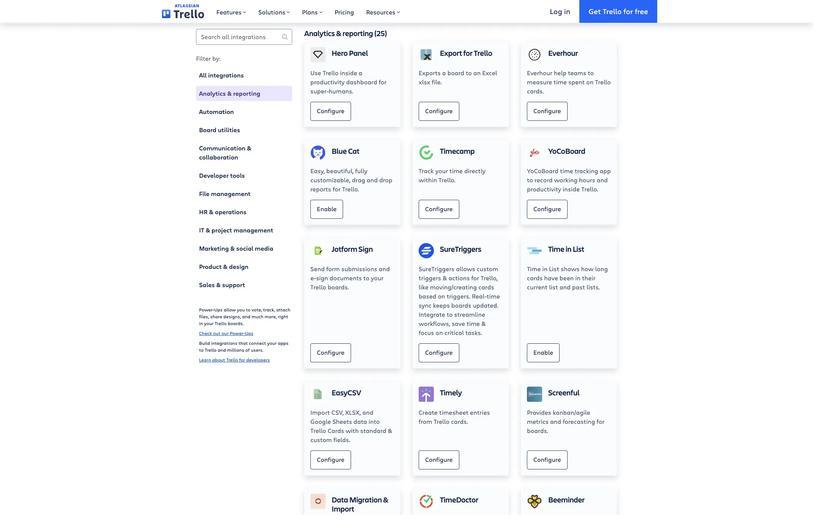Task type: vqa. For each thing, say whether or not it's contained in the screenshot.


Task type: describe. For each thing, give the bounding box(es) containing it.
configure for hero panel
[[317, 107, 344, 115]]

configure link for timecamp
[[419, 200, 459, 219]]

free
[[635, 6, 648, 16]]

in for time in list
[[566, 244, 572, 254]]

and down you
[[242, 313, 250, 320]]

communication & collaboration
[[199, 144, 251, 161]]

configure for timecamp
[[425, 205, 453, 213]]

to inside send form submissions and e-sign documents to your trello boards.
[[363, 274, 369, 282]]

enable for blue cat
[[317, 205, 337, 213]]

cards. inside the create timesheet entries from trello cards.
[[451, 418, 468, 425]]

send form submissions and e-sign documents to your trello boards.
[[310, 265, 390, 291]]

in for time in list shows how long cards have been in their current list and past lists.
[[542, 265, 547, 273]]

everhour for everhour help teams to measure time spent on trello cards.
[[527, 69, 552, 77]]

to down the build
[[199, 347, 204, 353]]

social
[[236, 244, 253, 253]]

plans button
[[296, 0, 328, 23]]

configure link for everhour
[[527, 102, 567, 121]]

into
[[369, 418, 380, 425]]

your down files,
[[204, 320, 214, 326]]

yocoboard for yocoboard time tracking app to record working hours and productivity inside trello.
[[527, 167, 558, 175]]

and inside easy, beautiful, fully customizable, drag and drop reports for trello.
[[367, 176, 378, 184]]

record
[[534, 176, 553, 184]]

file.
[[432, 78, 442, 86]]

all integrations
[[199, 71, 244, 79]]

timesheet
[[439, 408, 468, 416]]

configure for everhour
[[533, 107, 561, 115]]

of
[[245, 347, 250, 353]]

productivity inside use trello inside a productivity dashboard for super-humans.
[[310, 78, 345, 86]]

xlsx
[[419, 78, 430, 86]]

screenful
[[548, 387, 579, 398]]

plans
[[302, 8, 318, 16]]

cards inside suretriggers allows custom triggers & actions for trello, like moving/creating cards based on triggers. real-time sync keeps boards updated. integrate to streamline workflows, save time & focus on critical tasks.
[[478, 283, 494, 291]]

standard
[[360, 427, 386, 435]]

your inside send form submissions and e-sign documents to your trello boards.
[[371, 274, 384, 282]]

timecamp
[[440, 146, 475, 156]]

& inside data migration & import
[[383, 495, 388, 505]]

custom inside import csv, xlsx, and google sheets data into trello cards with standard & custom fields.
[[310, 436, 332, 444]]

learn
[[199, 357, 211, 363]]

check out our power-ups link
[[199, 330, 253, 336]]

hr & operations
[[199, 208, 246, 216]]

in for log in
[[564, 6, 570, 16]]

sales & support link
[[196, 277, 292, 293]]

utilities
[[218, 126, 240, 134]]

trello inside import csv, xlsx, and google sheets data into trello cards with standard & custom fields.
[[310, 427, 326, 435]]

1 horizontal spatial ups
[[245, 330, 253, 336]]

1 vertical spatial power-
[[230, 330, 245, 336]]

beeminder
[[548, 495, 585, 505]]

pricing
[[335, 8, 354, 16]]

everhour help teams to measure time spent on trello cards.
[[527, 69, 611, 95]]

filter by:
[[196, 54, 221, 62]]

hr & operations link
[[196, 204, 292, 220]]

time up updated.
[[487, 292, 500, 300]]

lists.
[[587, 283, 600, 291]]

configure link for easycsv
[[310, 451, 351, 470]]

marketing
[[199, 244, 229, 253]]

configure link for export for trello
[[419, 102, 459, 121]]

to inside everhour help teams to measure time spent on trello cards.
[[588, 69, 594, 77]]

& inside product & design link
[[223, 263, 228, 271]]

developer
[[199, 171, 229, 180]]

configure link for yocoboard
[[527, 200, 567, 219]]

communication
[[199, 144, 245, 152]]

board utilities link
[[196, 122, 292, 138]]

to inside suretriggers allows custom triggers & actions for trello, like moving/creating cards based on triggers. real-time sync keeps boards updated. integrate to streamline workflows, save time & focus on critical tasks.
[[447, 310, 453, 318]]

spent
[[568, 78, 585, 86]]

integrate
[[419, 310, 445, 318]]

for inside use trello inside a productivity dashboard for super-humans.
[[379, 78, 387, 86]]

enable link for time
[[527, 343, 560, 362]]

all integrations link
[[196, 68, 292, 83]]

marketing & social media link
[[196, 241, 292, 256]]

super-
[[310, 87, 329, 95]]

with
[[346, 427, 359, 435]]

file management link
[[196, 186, 292, 201]]

sheets
[[332, 418, 352, 425]]

send
[[310, 265, 325, 273]]

developer tools link
[[196, 168, 292, 183]]

panel
[[349, 48, 368, 58]]

configure for suretriggers
[[425, 348, 453, 356]]

time up tasks.
[[467, 319, 480, 327]]

get trello for free link
[[579, 0, 657, 23]]

keeps
[[433, 301, 450, 309]]

cards inside time in list shows how long cards have been in their current list and past lists.
[[527, 274, 543, 282]]

working
[[554, 176, 577, 184]]

for inside suretriggers allows custom triggers & actions for trello, like moving/creating cards based on triggers. real-time sync keeps boards updated. integrate to streamline workflows, save time & focus on critical tasks.
[[471, 274, 479, 282]]

streamline
[[454, 310, 485, 318]]

their
[[582, 274, 595, 282]]

& inside marketing & social media link
[[230, 244, 235, 253]]

& up hero
[[336, 28, 341, 38]]

suretriggers allows custom triggers & actions for trello, like moving/creating cards based on triggers. real-time sync keeps boards updated. integrate to streamline workflows, save time & focus on critical tasks.
[[419, 265, 500, 337]]

list for time in list
[[573, 244, 584, 254]]

blue cat
[[332, 146, 360, 156]]

marketing & social media
[[199, 244, 273, 253]]

shows
[[561, 265, 580, 273]]

entries
[[470, 408, 490, 416]]

time inside yocoboard time tracking app to record working hours and productivity inside trello.
[[560, 167, 573, 175]]

developer tools
[[199, 171, 245, 180]]

files,
[[199, 313, 209, 320]]

export
[[440, 48, 462, 58]]

& inside communication & collaboration
[[247, 144, 251, 152]]

by:
[[212, 54, 221, 62]]

operations
[[215, 208, 246, 216]]

analytics & reporting link
[[196, 86, 292, 101]]

trello inside the create timesheet entries from trello cards.
[[434, 418, 449, 425]]

import csv, xlsx, and google sheets data into trello cards with standard & custom fields.
[[310, 408, 392, 444]]

about
[[212, 357, 225, 363]]

xlsx,
[[345, 408, 361, 416]]

time in list
[[548, 244, 584, 254]]

boards. inside power-ups allow you to vote, track, attach files, share designs, and much more, right in your trello boards. check out our power-ups build integrations that connect your apps to trello and millions of users. learn about trello for developers
[[228, 320, 244, 326]]

from
[[419, 418, 432, 425]]

designs,
[[223, 313, 241, 320]]

configure for export for trello
[[425, 107, 453, 115]]

features
[[216, 8, 242, 16]]

for inside power-ups allow you to vote, track, attach files, share designs, and much more, right in your trello boards. check out our power-ups build integrations that connect your apps to trello and millions of users. learn about trello for developers
[[239, 357, 245, 363]]

resources
[[366, 8, 395, 16]]

collaboration
[[199, 153, 238, 161]]

resources button
[[360, 0, 406, 23]]

sales & support
[[199, 281, 245, 289]]

& inside import csv, xlsx, and google sheets data into trello cards with standard & custom fields.
[[388, 427, 392, 435]]

import inside data migration & import
[[332, 504, 354, 514]]

1 vertical spatial on
[[438, 292, 445, 300]]

trello inside get trello for free link
[[603, 6, 622, 16]]

enable link for blue
[[310, 200, 343, 219]]

exports a board to an excel xlsx file.
[[419, 69, 497, 86]]

analytics for analytics & reporting
[[199, 89, 226, 98]]

use trello inside a productivity dashboard for super-humans.
[[310, 69, 387, 95]]

for left free
[[623, 6, 633, 16]]

build
[[199, 340, 210, 346]]

been
[[560, 274, 574, 282]]

& inside the sales & support link
[[216, 281, 221, 289]]

configure for screenful
[[533, 456, 561, 464]]

google
[[310, 418, 331, 425]]

and up about
[[218, 347, 226, 353]]

timedoctor
[[440, 495, 478, 505]]

forecasting
[[563, 418, 595, 425]]

productivity inside yocoboard time tracking app to record working hours and productivity inside trello.
[[527, 185, 561, 193]]

create timesheet entries from trello cards.
[[419, 408, 490, 425]]

boards
[[451, 301, 471, 309]]

trello inside everhour help teams to measure time spent on trello cards.
[[595, 78, 611, 86]]

configure for easycsv
[[317, 456, 344, 464]]

track your time directly within trello.
[[419, 167, 486, 184]]

documents
[[330, 274, 362, 282]]

trello down the build
[[205, 347, 217, 353]]

time for time in list shows how long cards have been in their current list and past lists.
[[527, 265, 541, 273]]

data migration & import
[[332, 495, 388, 514]]

actions
[[449, 274, 470, 282]]



Task type: locate. For each thing, give the bounding box(es) containing it.
power- up the that
[[230, 330, 245, 336]]

0 horizontal spatial cards.
[[451, 418, 468, 425]]

have
[[544, 274, 558, 282]]

on right spent
[[586, 78, 593, 86]]

and inside yocoboard time tracking app to record working hours and productivity inside trello.
[[597, 176, 608, 184]]

everhour up help
[[548, 48, 578, 58]]

get
[[589, 6, 601, 16]]

suretriggers up allows on the bottom right of the page
[[440, 244, 481, 254]]

1 vertical spatial cards
[[478, 283, 494, 291]]

& inside hr & operations link
[[209, 208, 213, 216]]

1 vertical spatial ups
[[245, 330, 253, 336]]

1 horizontal spatial inside
[[563, 185, 580, 193]]

based
[[419, 292, 436, 300]]

1 vertical spatial import
[[332, 504, 354, 514]]

yocoboard inside yocoboard time tracking app to record working hours and productivity inside trello.
[[527, 167, 558, 175]]

configure link for suretriggers
[[419, 343, 459, 362]]

configure link for jotform sign
[[310, 343, 351, 362]]

everhour inside everhour help teams to measure time spent on trello cards.
[[527, 69, 552, 77]]

& inside the it & project management link
[[206, 226, 210, 234]]

everhour up measure
[[527, 69, 552, 77]]

tasks.
[[465, 329, 482, 337]]

& left social
[[230, 244, 235, 253]]

jotform
[[332, 244, 357, 254]]

1 vertical spatial enable link
[[527, 343, 560, 362]]

management up operations
[[211, 190, 251, 198]]

in up have
[[542, 265, 547, 273]]

cards down "trello,"
[[478, 283, 494, 291]]

analytics up automation
[[199, 89, 226, 98]]

& right 'standard'
[[388, 427, 392, 435]]

inside down working
[[563, 185, 580, 193]]

in inside log in link
[[564, 6, 570, 16]]

and down app
[[597, 176, 608, 184]]

0 horizontal spatial analytics
[[199, 89, 226, 98]]

and
[[367, 176, 378, 184], [597, 176, 608, 184], [379, 265, 390, 273], [560, 283, 571, 291], [242, 313, 250, 320], [218, 347, 226, 353], [362, 408, 373, 416], [550, 418, 561, 425]]

1 horizontal spatial reporting
[[343, 28, 373, 38]]

trello right the use
[[323, 69, 339, 77]]

time inside track your time directly within trello.
[[449, 167, 463, 175]]

0 vertical spatial import
[[310, 408, 330, 416]]

enable link
[[310, 200, 343, 219], [527, 343, 560, 362]]

trello down timesheet
[[434, 418, 449, 425]]

1 vertical spatial enable
[[533, 348, 553, 356]]

for inside easy, beautiful, fully customizable, drag and drop reports for trello.
[[333, 185, 341, 193]]

communication & collaboration link
[[196, 141, 292, 165]]

inside inside yocoboard time tracking app to record working hours and productivity inside trello.
[[563, 185, 580, 193]]

sync
[[419, 301, 432, 309]]

1 vertical spatial cards.
[[451, 418, 468, 425]]

0 horizontal spatial a
[[359, 69, 362, 77]]

Search all integrations search field
[[196, 29, 292, 45]]

and up the "into"
[[362, 408, 373, 416]]

suretriggers inside suretriggers allows custom triggers & actions for trello, like moving/creating cards based on triggers. real-time sync keeps boards updated. integrate to streamline workflows, save time & focus on critical tasks.
[[419, 265, 454, 273]]

productivity up super-
[[310, 78, 345, 86]]

boards. inside send form submissions and e-sign documents to your trello boards.
[[328, 283, 349, 291]]

1 horizontal spatial analytics
[[304, 28, 335, 38]]

and inside time in list shows how long cards have been in their current list and past lists.
[[560, 283, 571, 291]]

& up tasks.
[[481, 319, 486, 327]]

to right you
[[246, 307, 250, 313]]

excel
[[482, 69, 497, 77]]

1 horizontal spatial enable link
[[527, 343, 560, 362]]

yocoboard up record
[[527, 167, 558, 175]]

on up keeps
[[438, 292, 445, 300]]

timely
[[440, 387, 462, 398]]

0 horizontal spatial inside
[[340, 69, 357, 77]]

1 vertical spatial yocoboard
[[527, 167, 558, 175]]

trello right spent
[[595, 78, 611, 86]]

2 vertical spatial boards.
[[527, 427, 548, 435]]

0 vertical spatial list
[[573, 244, 584, 254]]

reports
[[310, 185, 331, 193]]

yocoboard time tracking app to record working hours and productivity inside trello.
[[527, 167, 611, 193]]

suretriggers for suretriggers
[[440, 244, 481, 254]]

1 vertical spatial everhour
[[527, 69, 552, 77]]

configure link for hero panel
[[310, 102, 351, 121]]

allow
[[224, 307, 236, 313]]

management up social
[[234, 226, 273, 234]]

configure link for screenful
[[527, 451, 567, 470]]

to inside yocoboard time tracking app to record working hours and productivity inside trello.
[[527, 176, 533, 184]]

1 horizontal spatial cards.
[[527, 87, 544, 95]]

0 vertical spatial cards.
[[527, 87, 544, 95]]

to left record
[[527, 176, 533, 184]]

& down all integrations on the left of page
[[227, 89, 232, 98]]

to inside exports a board to an excel xlsx file.
[[466, 69, 472, 77]]

your inside track your time directly within trello.
[[435, 167, 448, 175]]

2 a from the left
[[442, 69, 446, 77]]

time in list shows how long cards have been in their current list and past lists.
[[527, 265, 608, 291]]

configure
[[317, 107, 344, 115], [425, 107, 453, 115], [533, 107, 561, 115], [425, 205, 453, 213], [533, 205, 561, 213], [317, 348, 344, 356], [425, 348, 453, 356], [317, 456, 344, 464], [425, 456, 453, 464], [533, 456, 561, 464]]

automation
[[199, 108, 234, 116]]

inside up the dashboard in the top left of the page
[[340, 69, 357, 77]]

boards. down 'designs,'
[[228, 320, 244, 326]]

time left directly
[[449, 167, 463, 175]]

1 vertical spatial time
[[527, 265, 541, 273]]

0 vertical spatial integrations
[[208, 71, 244, 79]]

custom inside suretriggers allows custom triggers & actions for trello, like moving/creating cards based on triggers. real-time sync keeps boards updated. integrate to streamline workflows, save time & focus on critical tasks.
[[477, 265, 498, 273]]

trello up an
[[474, 48, 492, 58]]

0 vertical spatial enable
[[317, 205, 337, 213]]

a inside exports a board to an excel xlsx file.
[[442, 69, 446, 77]]

your
[[435, 167, 448, 175], [371, 274, 384, 282], [204, 320, 214, 326], [267, 340, 277, 346]]

app
[[600, 167, 611, 175]]

reporting for analytics & reporting 25
[[343, 28, 373, 38]]

kanban/agile
[[553, 408, 590, 416]]

0 vertical spatial boards.
[[328, 283, 349, 291]]

check
[[199, 330, 212, 336]]

all
[[199, 71, 207, 79]]

it & project management link
[[196, 223, 292, 238]]

metrics
[[527, 418, 549, 425]]

atlassian trello image
[[162, 4, 204, 19]]

solutions
[[258, 8, 285, 16]]

0 horizontal spatial reporting
[[233, 89, 260, 98]]

1 horizontal spatial boards.
[[328, 283, 349, 291]]

and right submissions
[[379, 265, 390, 273]]

integrations up analytics & reporting
[[208, 71, 244, 79]]

productivity down record
[[527, 185, 561, 193]]

trello inside use trello inside a productivity dashboard for super-humans.
[[323, 69, 339, 77]]

jotform sign
[[332, 244, 373, 254]]

cards. down measure
[[527, 87, 544, 95]]

0 horizontal spatial import
[[310, 408, 330, 416]]

custom up "trello,"
[[477, 265, 498, 273]]

configure for jotform sign
[[317, 348, 344, 356]]

1 vertical spatial productivity
[[527, 185, 561, 193]]

directly
[[464, 167, 486, 175]]

right
[[278, 313, 288, 320]]

track,
[[263, 307, 275, 313]]

trello down google
[[310, 427, 326, 435]]

1 horizontal spatial import
[[332, 504, 354, 514]]

cards
[[328, 427, 344, 435]]

0 vertical spatial on
[[586, 78, 593, 86]]

to right teams
[[588, 69, 594, 77]]

1 vertical spatial boards.
[[228, 320, 244, 326]]

list up have
[[549, 265, 559, 273]]

0 horizontal spatial power-
[[199, 307, 214, 313]]

allows
[[456, 265, 475, 273]]

configure link for timely
[[419, 451, 459, 470]]

integrations inside power-ups allow you to vote, track, attach files, share designs, and much more, right in your trello boards. check out our power-ups build integrations that connect your apps to trello and millions of users. learn about trello for developers
[[211, 340, 237, 346]]

like
[[419, 283, 429, 291]]

trello down sign
[[310, 283, 326, 291]]

provides kanban/agile metrics and forecasting for boards.
[[527, 408, 605, 435]]

cards. down timesheet
[[451, 418, 468, 425]]

0 horizontal spatial enable
[[317, 205, 337, 213]]

0 vertical spatial reporting
[[343, 28, 373, 38]]

your down submissions
[[371, 274, 384, 282]]

triggers
[[419, 274, 441, 282]]

1 vertical spatial custom
[[310, 436, 332, 444]]

0 horizontal spatial list
[[549, 265, 559, 273]]

triggers.
[[447, 292, 470, 300]]

boards. inside provides kanban/agile metrics and forecasting for boards.
[[527, 427, 548, 435]]

boards. down the documents at left
[[328, 283, 349, 291]]

1 vertical spatial integrations
[[211, 340, 237, 346]]

time for time in list
[[548, 244, 564, 254]]

in right log
[[564, 6, 570, 16]]

reporting
[[343, 28, 373, 38], [233, 89, 260, 98]]

1 a from the left
[[359, 69, 362, 77]]

1 vertical spatial management
[[234, 226, 273, 234]]

2 vertical spatial on
[[436, 329, 443, 337]]

your right track
[[435, 167, 448, 175]]

reporting for analytics & reporting
[[233, 89, 260, 98]]

time inside time in list shows how long cards have been in their current list and past lists.
[[527, 265, 541, 273]]

analytics & reporting 25
[[304, 28, 385, 38]]

and inside send form submissions and e-sign documents to your trello boards.
[[379, 265, 390, 273]]

0 vertical spatial power-
[[199, 307, 214, 313]]

solutions button
[[252, 0, 296, 23]]

for inside provides kanban/agile metrics and forecasting for boards.
[[597, 418, 605, 425]]

analytics down plans dropdown button
[[304, 28, 335, 38]]

cards up "current"
[[527, 274, 543, 282]]

trello. inside track your time directly within trello.
[[439, 176, 455, 184]]

suretriggers for suretriggers allows custom triggers & actions for trello, like moving/creating cards based on triggers. real-time sync keeps boards updated. integrate to streamline workflows, save time & focus on critical tasks.
[[419, 265, 454, 273]]

fields.
[[333, 436, 350, 444]]

& left design
[[223, 263, 228, 271]]

1 vertical spatial list
[[549, 265, 559, 273]]

analytics & reporting
[[199, 89, 260, 98]]

0 vertical spatial ups
[[214, 307, 223, 313]]

you
[[237, 307, 245, 313]]

1 horizontal spatial custom
[[477, 265, 498, 273]]

1 horizontal spatial productivity
[[527, 185, 561, 193]]

list inside time in list shows how long cards have been in their current list and past lists.
[[549, 265, 559, 273]]

cards. inside everhour help teams to measure time spent on trello cards.
[[527, 87, 544, 95]]

project
[[212, 226, 232, 234]]

custom down cards
[[310, 436, 332, 444]]

time up shows
[[548, 244, 564, 254]]

for down allows on the bottom right of the page
[[471, 274, 479, 282]]

ups up share
[[214, 307, 223, 313]]

and inside import csv, xlsx, and google sheets data into trello cards with standard & custom fields.
[[362, 408, 373, 416]]

0 vertical spatial productivity
[[310, 78, 345, 86]]

boards. down metrics
[[527, 427, 548, 435]]

that
[[239, 340, 248, 346]]

for right export
[[463, 48, 473, 58]]

trello down the millions
[[226, 357, 238, 363]]

your left apps
[[267, 340, 277, 346]]

learn about trello for developers link
[[199, 357, 270, 363]]

0 vertical spatial management
[[211, 190, 251, 198]]

hero panel
[[332, 48, 368, 58]]

0 horizontal spatial custom
[[310, 436, 332, 444]]

use
[[310, 69, 321, 77]]

drag
[[352, 176, 365, 184]]

1 horizontal spatial cards
[[527, 274, 543, 282]]

yocoboard for yocoboard
[[548, 146, 585, 156]]

easy, beautiful, fully customizable, drag and drop reports for trello.
[[310, 167, 392, 193]]

it
[[199, 226, 204, 234]]

0 vertical spatial suretriggers
[[440, 244, 481, 254]]

a left board
[[442, 69, 446, 77]]

& right migration at the left bottom of page
[[383, 495, 388, 505]]

1 vertical spatial analytics
[[199, 89, 226, 98]]

1 horizontal spatial enable
[[533, 348, 553, 356]]

analytics for analytics & reporting 25
[[304, 28, 335, 38]]

and inside provides kanban/agile metrics and forecasting for boards.
[[550, 418, 561, 425]]

to down submissions
[[363, 274, 369, 282]]

hours
[[579, 176, 595, 184]]

0 vertical spatial cards
[[527, 274, 543, 282]]

1 vertical spatial reporting
[[233, 89, 260, 98]]

trello. inside easy, beautiful, fully customizable, drag and drop reports for trello.
[[342, 185, 359, 193]]

& right hr
[[209, 208, 213, 216]]

0 horizontal spatial boards.
[[228, 320, 244, 326]]

easycsv
[[332, 387, 361, 398]]

trello. inside yocoboard time tracking app to record working hours and productivity inside trello.
[[581, 185, 598, 193]]

cards
[[527, 274, 543, 282], [478, 283, 494, 291]]

1 horizontal spatial power-
[[230, 330, 245, 336]]

0 vertical spatial time
[[548, 244, 564, 254]]

power-
[[199, 307, 214, 313], [230, 330, 245, 336]]

everhour for everhour
[[548, 48, 578, 58]]

a up the dashboard in the top left of the page
[[359, 69, 362, 77]]

millions
[[227, 347, 244, 353]]

suretriggers
[[440, 244, 481, 254], [419, 265, 454, 273]]

analytics
[[304, 28, 335, 38], [199, 89, 226, 98]]

0 vertical spatial analytics
[[304, 28, 335, 38]]

within
[[419, 176, 437, 184]]

current
[[527, 283, 548, 291]]

integrations
[[208, 71, 244, 79], [211, 340, 237, 346]]

and left drop
[[367, 176, 378, 184]]

and down 'been'
[[560, 283, 571, 291]]

file
[[199, 190, 209, 198]]

csv,
[[331, 408, 344, 416]]

in up past
[[575, 274, 581, 282]]

a inside use trello inside a productivity dashboard for super-humans.
[[359, 69, 362, 77]]

log in
[[550, 6, 570, 16]]

2 horizontal spatial boards.
[[527, 427, 548, 435]]

yocoboard up the tracking
[[548, 146, 585, 156]]

suretriggers up triggers
[[419, 265, 454, 273]]

0 vertical spatial everhour
[[548, 48, 578, 58]]

e-
[[310, 274, 316, 282]]

& right it
[[206, 226, 210, 234]]

filter
[[196, 54, 211, 62]]

teams
[[568, 69, 586, 77]]

trello. down drag
[[342, 185, 359, 193]]

boards.
[[328, 283, 349, 291], [228, 320, 244, 326], [527, 427, 548, 435]]

0 horizontal spatial cards
[[478, 283, 494, 291]]

ups
[[214, 307, 223, 313], [245, 330, 253, 336]]

for down customizable,
[[333, 185, 341, 193]]

more,
[[265, 313, 277, 320]]

list up shows
[[573, 244, 584, 254]]

0 horizontal spatial time
[[527, 265, 541, 273]]

1 horizontal spatial list
[[573, 244, 584, 254]]

in up shows
[[566, 244, 572, 254]]

0 horizontal spatial productivity
[[310, 78, 345, 86]]

how
[[581, 265, 594, 273]]

on inside everhour help teams to measure time spent on trello cards.
[[586, 78, 593, 86]]

trello right the get
[[603, 6, 622, 16]]

time up "current"
[[527, 265, 541, 273]]

time
[[554, 78, 567, 86], [449, 167, 463, 175], [560, 167, 573, 175], [487, 292, 500, 300], [467, 319, 480, 327]]

& up moving/creating
[[443, 274, 447, 282]]

integrations down our
[[211, 340, 237, 346]]

share
[[210, 313, 222, 320]]

0 vertical spatial enable link
[[310, 200, 343, 219]]

to left an
[[466, 69, 472, 77]]

data
[[332, 495, 348, 505]]

0 horizontal spatial trello.
[[342, 185, 359, 193]]

configure for timely
[[425, 456, 453, 464]]

trello. down hours
[[581, 185, 598, 193]]

reporting up panel
[[343, 28, 373, 38]]

& down board utilities link
[[247, 144, 251, 152]]

time inside everhour help teams to measure time spent on trello cards.
[[554, 78, 567, 86]]

1 horizontal spatial time
[[548, 244, 564, 254]]

import inside import csv, xlsx, and google sheets data into trello cards with standard & custom fields.
[[310, 408, 330, 416]]

users.
[[251, 347, 263, 353]]

inside inside use trello inside a productivity dashboard for super-humans.
[[340, 69, 357, 77]]

1 horizontal spatial a
[[442, 69, 446, 77]]

hero
[[332, 48, 348, 58]]

to
[[466, 69, 472, 77], [588, 69, 594, 77], [527, 176, 533, 184], [363, 274, 369, 282], [246, 307, 250, 313], [447, 310, 453, 318], [199, 347, 204, 353]]

0 horizontal spatial enable link
[[310, 200, 343, 219]]

time down help
[[554, 78, 567, 86]]

management inside the it & project management link
[[234, 226, 273, 234]]

2 horizontal spatial trello.
[[581, 185, 598, 193]]

on down the workflows, in the bottom right of the page
[[436, 329, 443, 337]]

for right forecasting
[[597, 418, 605, 425]]

1 vertical spatial suretriggers
[[419, 265, 454, 273]]

trello. right within
[[439, 176, 455, 184]]

1 vertical spatial inside
[[563, 185, 580, 193]]

reporting up automation link
[[233, 89, 260, 98]]

configure for yocoboard
[[533, 205, 561, 213]]

& right sales
[[216, 281, 221, 289]]

trello down share
[[215, 320, 227, 326]]

in inside power-ups allow you to vote, track, attach files, share designs, and much more, right in your trello boards. check out our power-ups build integrations that connect your apps to trello and millions of users. learn about trello for developers
[[199, 320, 203, 326]]

product & design link
[[196, 259, 292, 274]]

to down keeps
[[447, 310, 453, 318]]

list for time in list shows how long cards have been in their current list and past lists.
[[549, 265, 559, 273]]

enable for time in list
[[533, 348, 553, 356]]

for
[[623, 6, 633, 16], [463, 48, 473, 58], [379, 78, 387, 86], [333, 185, 341, 193], [471, 274, 479, 282], [239, 357, 245, 363], [597, 418, 605, 425]]

updated.
[[473, 301, 498, 309]]

power- up files,
[[199, 307, 214, 313]]

in down files,
[[199, 320, 203, 326]]

developers
[[246, 357, 270, 363]]

0 vertical spatial yocoboard
[[548, 146, 585, 156]]

0 horizontal spatial ups
[[214, 307, 223, 313]]

1 horizontal spatial trello.
[[439, 176, 455, 184]]

productivity
[[310, 78, 345, 86], [527, 185, 561, 193]]

trello inside send form submissions and e-sign documents to your trello boards.
[[310, 283, 326, 291]]

and right metrics
[[550, 418, 561, 425]]

for down the millions
[[239, 357, 245, 363]]

0 vertical spatial custom
[[477, 265, 498, 273]]

dashboard
[[346, 78, 377, 86]]

& inside analytics & reporting link
[[227, 89, 232, 98]]

on
[[586, 78, 593, 86], [438, 292, 445, 300], [436, 329, 443, 337]]

ups up the that
[[245, 330, 253, 336]]

support
[[222, 281, 245, 289]]

time up working
[[560, 167, 573, 175]]

humans.
[[329, 87, 353, 95]]

0 vertical spatial inside
[[340, 69, 357, 77]]

management inside file management 'link'
[[211, 190, 251, 198]]



